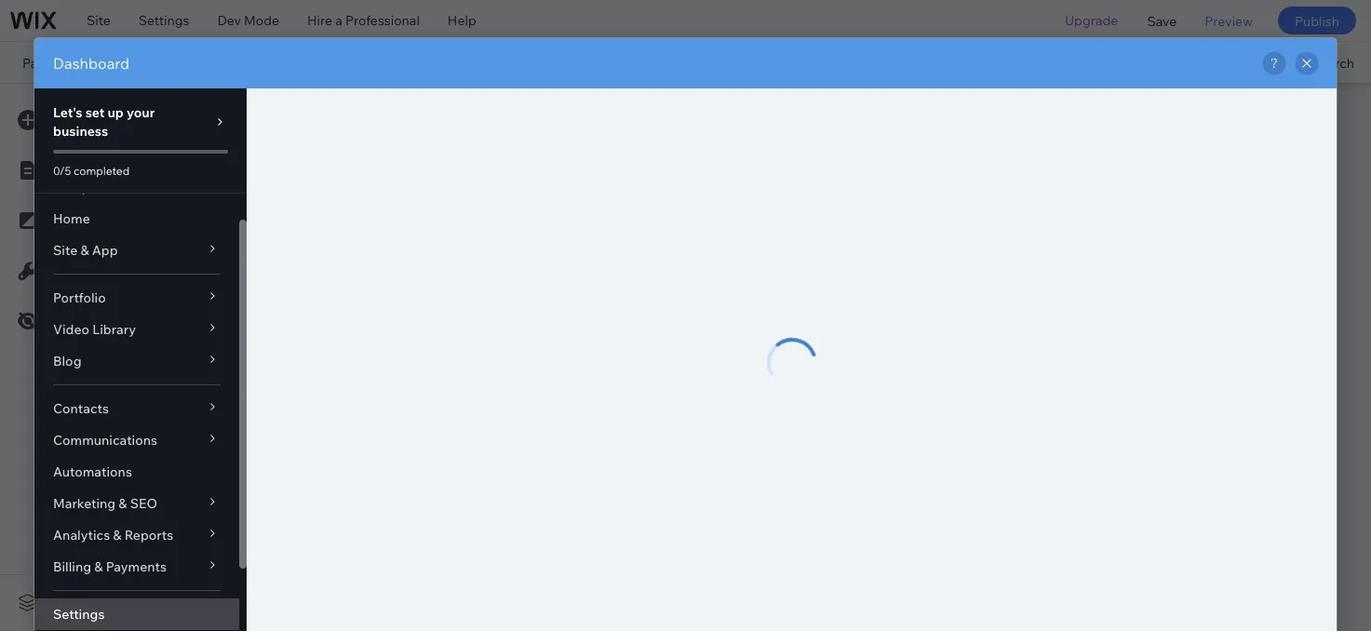 Task type: describe. For each thing, give the bounding box(es) containing it.
site
[[87, 12, 111, 28]]

dev
[[217, 12, 241, 28]]

save button
[[1134, 0, 1191, 41]]

preview button
[[1191, 0, 1267, 41]]

search
[[1312, 54, 1355, 71]]

settings
[[139, 12, 189, 28]]



Task type: vqa. For each thing, say whether or not it's contained in the screenshot.
Dev on the top left of page
yes



Task type: locate. For each thing, give the bounding box(es) containing it.
upgrade
[[1065, 12, 1119, 28]]

mode
[[244, 12, 279, 28]]

publish button
[[1278, 7, 1357, 34]]

hire
[[307, 12, 333, 28]]

publish
[[1295, 12, 1340, 29]]

a
[[335, 12, 343, 28]]

search button
[[1273, 42, 1372, 83]]

dev mode
[[217, 12, 279, 28]]

help
[[448, 12, 477, 28]]

professional
[[345, 12, 420, 28]]

home
[[59, 54, 96, 71]]

preview
[[1205, 12, 1253, 29]]

hire a professional
[[307, 12, 420, 28]]

save
[[1148, 12, 1177, 29]]



